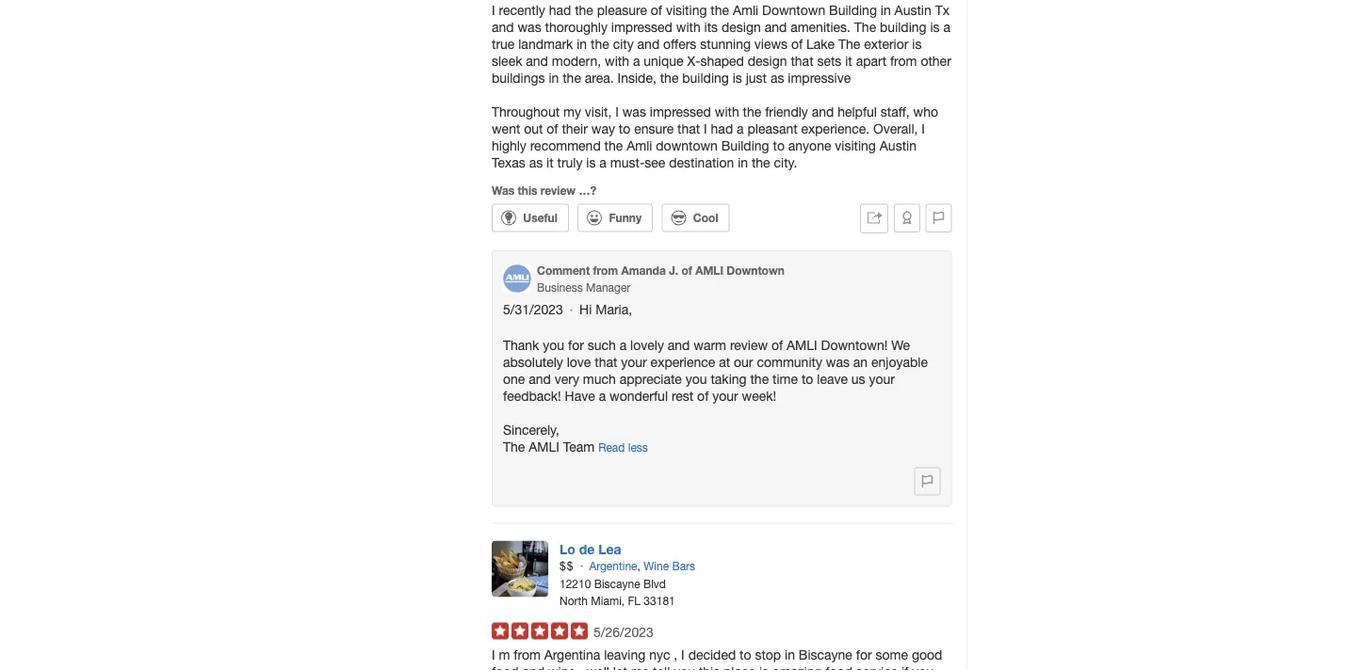 Task type: vqa. For each thing, say whether or not it's contained in the screenshot.
THE A in Write A Review link
no



Task type: describe. For each thing, give the bounding box(es) containing it.
to right the way
[[619, 121, 631, 136]]

as inside the throughout my visit, i was impressed with the friendly and helpful staff, who went out of their way to ensure that i had a pleasant experience. overall, i highly recommend the amli downtown building to anyone visiting austin texas as it truly is a must-see destination in the city.
[[529, 154, 543, 170]]

our
[[734, 354, 753, 370]]

j.
[[669, 264, 679, 277]]

apart
[[856, 53, 887, 68]]

…?
[[579, 184, 597, 197]]

and down landmark
[[526, 53, 548, 68]]

lo de lea link
[[560, 542, 622, 558]]

sincerely, the amli team
[[503, 422, 595, 454]]

way
[[592, 121, 615, 136]]

i right visit,
[[616, 104, 619, 119]]

a left must-
[[600, 154, 607, 170]]

place
[[724, 664, 756, 671]]

who
[[914, 104, 939, 119]]

5/26/2023
[[594, 625, 654, 640]]

one
[[503, 371, 525, 387]]

a left the pleasant
[[737, 121, 744, 136]]

0 horizontal spatial with
[[605, 53, 629, 68]]

funny
[[609, 211, 642, 225]]

unique
[[644, 53, 684, 68]]

i recently had the pleasure of visiting the amli downtown building in austin tx and was thoroughly impressed with its design and amenities. the building is a true landmark in the city and offers stunning views of lake the exterior is sleek and modern, with a unique x-shaped design that sets it apart from other buildings in the area. inside, the building is just as impressive
[[492, 2, 952, 85]]

team
[[563, 439, 595, 454]]

a down much on the left bottom
[[599, 388, 606, 404]]

i left m
[[492, 648, 495, 663]]

impressed inside the throughout my visit, i was impressed with the friendly and helpful staff, who went out of their way to ensure that i had a pleasant experience. overall, i highly recommend the amli downtown building to anyone visiting austin texas as it truly is a must-see destination in the city.
[[650, 104, 711, 119]]

0 vertical spatial ,
[[638, 560, 641, 574]]

stop
[[755, 648, 781, 663]]

to inside thank you for such a lovely and warm review of amli downtown! we absolutely love that your experience at our community was an enjoyable one and very much appreciate you taking the time to leave us your feedback! have a wonderful rest of your week!
[[802, 371, 814, 387]]

north
[[560, 595, 588, 608]]

out
[[524, 121, 543, 136]]

to inside i m from argentina leaving nyc , i decided to stop in biscayne for some good food and wine , well let me tell you this place is amazing food service if yo
[[740, 648, 752, 663]]

from inside 'i recently had the pleasure of visiting the amli downtown building in austin tx and was thoroughly impressed with its design and amenities. the building is a true landmark in the city and offers stunning views of lake the exterior is sleek and modern, with a unique x-shaped design that sets it apart from other buildings in the area. inside, the building is just as impressive'
[[890, 53, 917, 68]]

highly
[[492, 138, 527, 153]]

from inside the 'comment from amanda j. of amli downtown business manager'
[[593, 264, 618, 277]]

lovely
[[631, 337, 664, 353]]

downtown inside 'i recently had the pleasure of visiting the amli downtown building in austin tx and was thoroughly impressed with its design and amenities. the building is a true landmark in the city and offers stunning views of lake the exterior is sleek and modern, with a unique x-shaped design that sets it apart from other buildings in the area. inside, the building is just as impressive'
[[762, 2, 826, 17]]

the left the city
[[591, 36, 609, 51]]

of right pleasure
[[651, 2, 662, 17]]

visiting inside 'i recently had the pleasure of visiting the amli downtown building in austin tx and was thoroughly impressed with its design and amenities. the building is a true landmark in the city and offers stunning views of lake the exterior is sleek and modern, with a unique x-shaped design that sets it apart from other buildings in the area. inside, the building is just as impressive'
[[666, 2, 707, 17]]

it inside 'i recently had the pleasure of visiting the amli downtown building in austin tx and was thoroughly impressed with its design and amenities. the building is a true landmark in the city and offers stunning views of lake the exterior is sleek and modern, with a unique x-shaped design that sets it apart from other buildings in the area. inside, the building is just as impressive'
[[846, 53, 853, 68]]

0 vertical spatial review
[[541, 184, 576, 197]]

overall,
[[874, 121, 918, 136]]

and up experience
[[668, 337, 690, 353]]

stunning
[[700, 36, 751, 51]]

community
[[757, 354, 823, 370]]

pleasure
[[597, 2, 647, 17]]

1 vertical spatial the
[[839, 36, 861, 51]]

1 vertical spatial your
[[869, 371, 895, 387]]

recently
[[499, 2, 545, 17]]

well
[[587, 664, 610, 671]]

ensure
[[634, 121, 674, 136]]

cool
[[693, 211, 719, 225]]

austin inside the throughout my visit, i was impressed with the friendly and helpful staff, who went out of their way to ensure that i had a pleasant experience. overall, i highly recommend the amli downtown building to anyone visiting austin texas as it truly is a must-see destination in the city.
[[880, 138, 917, 153]]

0 vertical spatial design
[[722, 19, 761, 34]]

1 vertical spatial ,
[[674, 648, 678, 663]]

argentina
[[544, 648, 601, 663]]

12210 biscayne blvd north miami, fl 33181
[[560, 578, 675, 608]]

lo de lea
[[560, 542, 622, 558]]

0 horizontal spatial your
[[621, 354, 647, 370]]

and up true
[[492, 19, 514, 34]]

city
[[613, 36, 634, 51]]

was this review …?
[[492, 184, 597, 197]]

the inside thank you for such a lovely and warm review of amli downtown! we absolutely love that your experience at our community was an enjoyable one and very much appreciate you taking the time to leave us your feedback! have a wonderful rest of your week!
[[751, 371, 769, 387]]

appreciate
[[620, 371, 682, 387]]

i up downtown
[[704, 121, 707, 136]]

0 vertical spatial with
[[676, 19, 701, 34]]

is inside the throughout my visit, i was impressed with the friendly and helpful staff, who went out of their way to ensure that i had a pleasant experience. overall, i highly recommend the amli downtown building to anyone visiting austin texas as it truly is a must-see destination in the city.
[[586, 154, 596, 170]]

enjoyable
[[872, 354, 928, 370]]

the down the unique
[[660, 70, 679, 85]]

visiting inside the throughout my visit, i was impressed with the friendly and helpful staff, who went out of their way to ensure that i had a pleasant experience. overall, i highly recommend the amli downtown building to anyone visiting austin texas as it truly is a must-see destination in the city.
[[835, 138, 876, 153]]

an
[[854, 354, 868, 370]]

experience.
[[802, 121, 870, 136]]

went
[[492, 121, 520, 136]]

maria,
[[596, 302, 632, 317]]

the inside sincerely, the amli team
[[503, 439, 525, 454]]

downtown inside the 'comment from amanda j. of amli downtown business manager'
[[727, 264, 785, 277]]

amanda
[[622, 264, 666, 277]]

the up its
[[711, 2, 729, 17]]

and up the unique
[[638, 36, 660, 51]]

biscayne inside i m from argentina leaving nyc , i decided to stop in biscayne for some good food and wine , well let me tell you this place is amazing food service if yo
[[799, 648, 853, 663]]

offers
[[663, 36, 697, 51]]

business
[[537, 281, 583, 294]]

had inside the throughout my visit, i was impressed with the friendly and helpful staff, who went out of their way to ensure that i had a pleasant experience. overall, i highly recommend the amli downtown building to anyone visiting austin texas as it truly is a must-see destination in the city.
[[711, 121, 733, 136]]

good
[[912, 648, 943, 663]]

experience
[[651, 354, 716, 370]]

lo
[[560, 542, 576, 558]]

true
[[492, 36, 515, 51]]

read less link
[[599, 441, 648, 454]]

the down modern,
[[563, 70, 581, 85]]

is inside i m from argentina leaving nyc , i decided to stop in biscayne for some good food and wine , well let me tell you this place is amazing food service if yo
[[759, 664, 769, 671]]

at
[[719, 354, 730, 370]]

wine
[[548, 664, 576, 671]]

impressed inside 'i recently had the pleasure of visiting the amli downtown building in austin tx and was thoroughly impressed with its design and amenities. the building is a true landmark in the city and offers stunning views of lake the exterior is sleek and modern, with a unique x-shaped design that sets it apart from other buildings in the area. inside, the building is just as impressive'
[[611, 19, 673, 34]]

amenities.
[[791, 19, 851, 34]]

us
[[852, 371, 866, 387]]

lea
[[599, 542, 622, 558]]

have
[[565, 388, 595, 404]]

this inside i m from argentina leaving nyc , i decided to stop in biscayne for some good food and wine , well let me tell you this place is amazing food service if yo
[[699, 664, 720, 671]]

my
[[564, 104, 581, 119]]

and up views
[[765, 19, 787, 34]]

its
[[705, 19, 718, 34]]

rest
[[672, 388, 694, 404]]

a right "such"
[[620, 337, 627, 353]]

modern,
[[552, 53, 601, 68]]

and down absolutely
[[529, 371, 551, 387]]

biscayne inside 12210 biscayne blvd north miami, fl 33181
[[594, 578, 640, 591]]

amanda j. image
[[503, 265, 531, 293]]

let
[[613, 664, 628, 671]]

their
[[562, 121, 588, 136]]

2 food from the left
[[826, 664, 853, 671]]

as inside 'i recently had the pleasure of visiting the amli downtown building in austin tx and was thoroughly impressed with its design and amenities. the building is a true landmark in the city and offers stunning views of lake the exterior is sleek and modern, with a unique x-shaped design that sets it apart from other buildings in the area. inside, the building is just as impressive'
[[771, 70, 784, 85]]

bars
[[672, 560, 696, 574]]

was inside 'i recently had the pleasure of visiting the amli downtown building in austin tx and was thoroughly impressed with its design and amenities. the building is a true landmark in the city and offers stunning views of lake the exterior is sleek and modern, with a unique x-shaped design that sets it apart from other buildings in the area. inside, the building is just as impressive'
[[518, 19, 542, 34]]

5/31/2023
[[503, 302, 567, 317]]

inside,
[[618, 70, 657, 85]]

is left just on the top of page
[[733, 70, 742, 85]]

comment from amanda j. of amli downtown business manager
[[537, 264, 785, 294]]

0 vertical spatial building
[[880, 19, 927, 34]]

argentine
[[589, 560, 638, 574]]

impressive
[[788, 70, 851, 85]]

12210
[[560, 578, 591, 591]]

wine bars link
[[644, 560, 696, 574]]

leave
[[817, 371, 848, 387]]

must-
[[610, 154, 645, 170]]

amli inside thank you for such a lovely and warm review of amli downtown! we absolutely love that your experience at our community was an enjoyable one and very much appreciate you taking the time to leave us your feedback! have a wonderful rest of your week!
[[787, 337, 818, 353]]

had inside 'i recently had the pleasure of visiting the amli downtown building in austin tx and was thoroughly impressed with its design and amenities. the building is a true landmark in the city and offers stunning views of lake the exterior is sleek and modern, with a unique x-shaped design that sets it apart from other buildings in the area. inside, the building is just as impressive'
[[549, 2, 571, 17]]

i down who
[[922, 121, 925, 136]]

see
[[645, 154, 666, 170]]

is up the other
[[912, 36, 922, 51]]



Task type: locate. For each thing, give the bounding box(es) containing it.
1 horizontal spatial ,
[[638, 560, 641, 574]]

0 vertical spatial from
[[890, 53, 917, 68]]

0 vertical spatial biscayne
[[594, 578, 640, 591]]

amli down sincerely,
[[529, 439, 560, 454]]

0 vertical spatial amli
[[696, 264, 724, 277]]

it inside the throughout my visit, i was impressed with the friendly and helpful staff, who went out of their way to ensure that i had a pleasant experience. overall, i highly recommend the amli downtown building to anyone visiting austin texas as it truly is a must-see destination in the city.
[[547, 154, 554, 170]]

wine
[[644, 560, 669, 574]]

0 vertical spatial your
[[621, 354, 647, 370]]

1 horizontal spatial was
[[623, 104, 646, 119]]

helpful
[[838, 104, 877, 119]]

design up 'stunning'
[[722, 19, 761, 34]]

views
[[755, 36, 788, 51]]

0 horizontal spatial from
[[514, 648, 541, 663]]

amli up must-
[[627, 138, 653, 153]]

you down experience
[[686, 371, 707, 387]]

0 vertical spatial this
[[518, 184, 538, 197]]

biscayne
[[594, 578, 640, 591], [799, 648, 853, 663]]

if
[[902, 664, 909, 671]]

tell
[[653, 664, 670, 671]]

some
[[876, 648, 908, 663]]

1 vertical spatial review
[[730, 337, 768, 353]]

1 vertical spatial design
[[748, 53, 787, 68]]

that down "such"
[[595, 354, 618, 370]]

visiting up its
[[666, 2, 707, 17]]

amli
[[696, 264, 724, 277], [787, 337, 818, 353], [529, 439, 560, 454]]

2 vertical spatial the
[[503, 439, 525, 454]]

useful link
[[492, 204, 569, 232]]

of inside the throughout my visit, i was impressed with the friendly and helpful staff, who went out of their way to ensure that i had a pleasant experience. overall, i highly recommend the amli downtown building to anyone visiting austin texas as it truly is a must-see destination in the city.
[[547, 121, 558, 136]]

absolutely
[[503, 354, 563, 370]]

as
[[771, 70, 784, 85], [529, 154, 543, 170]]

visiting down experience.
[[835, 138, 876, 153]]

downtown up amenities.
[[762, 2, 826, 17]]

, down argentina
[[579, 664, 583, 671]]

1 vertical spatial had
[[711, 121, 733, 136]]

33181
[[644, 595, 675, 608]]

2 horizontal spatial that
[[791, 53, 814, 68]]

1 vertical spatial amli
[[627, 138, 653, 153]]

0 vertical spatial had
[[549, 2, 571, 17]]

austin inside 'i recently had the pleasure of visiting the amli downtown building in austin tx and was thoroughly impressed with its design and amenities. the building is a true landmark in the city and offers stunning views of lake the exterior is sleek and modern, with a unique x-shaped design that sets it apart from other buildings in the area. inside, the building is just as impressive'
[[895, 2, 932, 17]]

read
[[599, 441, 625, 454]]

0 horizontal spatial as
[[529, 154, 543, 170]]

1 horizontal spatial food
[[826, 664, 853, 671]]

in up amazing
[[785, 648, 795, 663]]

1 horizontal spatial from
[[593, 264, 618, 277]]

1 horizontal spatial with
[[676, 19, 701, 34]]

hi maria,
[[580, 302, 632, 317]]

de
[[579, 542, 595, 558]]

from up manager
[[593, 264, 618, 277]]

0 vertical spatial was
[[518, 19, 542, 34]]

0 vertical spatial that
[[791, 53, 814, 68]]

cool link
[[662, 204, 730, 232]]

1 horizontal spatial visiting
[[835, 138, 876, 153]]

had up thoroughly
[[549, 2, 571, 17]]

0 horizontal spatial building
[[683, 70, 729, 85]]

2 horizontal spatial your
[[869, 371, 895, 387]]

the left city. at the right top of page
[[752, 154, 771, 170]]

a up the inside,
[[633, 53, 640, 68]]

amli up community
[[787, 337, 818, 353]]

2 vertical spatial your
[[713, 388, 739, 404]]

2 vertical spatial that
[[595, 354, 618, 370]]

0 vertical spatial it
[[846, 53, 853, 68]]

amli inside the 'comment from amanda j. of amli downtown business manager'
[[696, 264, 724, 277]]

visiting
[[666, 2, 707, 17], [835, 138, 876, 153]]

read less
[[599, 441, 648, 454]]

city.
[[774, 154, 798, 170]]

in down modern,
[[549, 70, 559, 85]]

downtown
[[762, 2, 826, 17], [727, 264, 785, 277]]

building
[[829, 2, 877, 17], [722, 138, 770, 153]]

design down views
[[748, 53, 787, 68]]

building down x-
[[683, 70, 729, 85]]

that inside 'i recently had the pleasure of visiting the amli downtown building in austin tx and was thoroughly impressed with its design and amenities. the building is a true landmark in the city and offers stunning views of lake the exterior is sleek and modern, with a unique x-shaped design that sets it apart from other buildings in the area. inside, the building is just as impressive'
[[791, 53, 814, 68]]

design
[[722, 19, 761, 34], [748, 53, 787, 68]]

throughout
[[492, 104, 560, 119]]

a
[[944, 19, 951, 34], [633, 53, 640, 68], [737, 121, 744, 136], [600, 154, 607, 170], [620, 337, 627, 353], [599, 388, 606, 404]]

amli inside 'i recently had the pleasure of visiting the amli downtown building in austin tx and was thoroughly impressed with its design and amenities. the building is a true landmark in the city and offers stunning views of lake the exterior is sleek and modern, with a unique x-shaped design that sets it apart from other buildings in the area. inside, the building is just as impressive'
[[733, 2, 759, 17]]

1 horizontal spatial as
[[771, 70, 784, 85]]

as right just on the top of page
[[771, 70, 784, 85]]

0 horizontal spatial amli
[[627, 138, 653, 153]]

fl
[[628, 595, 641, 608]]

in up modern,
[[577, 36, 587, 51]]

1 horizontal spatial for
[[856, 648, 872, 663]]

1 vertical spatial building
[[683, 70, 729, 85]]

0 horizontal spatial was
[[518, 19, 542, 34]]

1 vertical spatial with
[[605, 53, 629, 68]]

for inside i m from argentina leaving nyc , i decided to stop in biscayne for some good food and wine , well let me tell you this place is amazing food service if yo
[[856, 648, 872, 663]]

was up ensure
[[623, 104, 646, 119]]

tx
[[935, 2, 950, 17]]

was down recently
[[518, 19, 542, 34]]

1 horizontal spatial biscayne
[[799, 648, 853, 663]]

i m from argentina leaving nyc , i decided to stop in biscayne for some good food and wine , well let me tell you this place is amazing food service if yo
[[492, 648, 943, 671]]

was up leave
[[826, 354, 850, 370]]

2 horizontal spatial with
[[715, 104, 739, 119]]

2 vertical spatial you
[[674, 664, 695, 671]]

0 horizontal spatial it
[[547, 154, 554, 170]]

2 vertical spatial with
[[715, 104, 739, 119]]

texas
[[492, 154, 526, 170]]

amli up 'stunning'
[[733, 2, 759, 17]]

that inside thank you for such a lovely and warm review of amli downtown! we absolutely love that your experience at our community was an enjoyable one and very much appreciate you taking the time to leave us your feedback! have a wonderful rest of your week!
[[595, 354, 618, 370]]

was inside the throughout my visit, i was impressed with the friendly and helpful staff, who went out of their way to ensure that i had a pleasant experience. overall, i highly recommend the amli downtown building to anyone visiting austin texas as it truly is a must-see destination in the city.
[[623, 104, 646, 119]]

0 horizontal spatial had
[[549, 2, 571, 17]]

funny link
[[578, 204, 653, 232]]

is
[[931, 19, 940, 34], [912, 36, 922, 51], [733, 70, 742, 85], [586, 154, 596, 170], [759, 664, 769, 671]]

0 vertical spatial impressed
[[611, 19, 673, 34]]

biscayne up amazing
[[799, 648, 853, 663]]

i inside 'i recently had the pleasure of visiting the amli downtown building in austin tx and was thoroughly impressed with its design and amenities. the building is a true landmark in the city and offers stunning views of lake the exterior is sleek and modern, with a unique x-shaped design that sets it apart from other buildings in the area. inside, the building is just as impressive'
[[492, 2, 495, 17]]

is right truly
[[586, 154, 596, 170]]

for up the love
[[568, 337, 584, 353]]

1 vertical spatial was
[[623, 104, 646, 119]]

of left lake
[[792, 36, 803, 51]]

2 vertical spatial from
[[514, 648, 541, 663]]

thank
[[503, 337, 539, 353]]

was inside thank you for such a lovely and warm review of amli downtown! we absolutely love that your experience at our community was an enjoyable one and very much appreciate you taking the time to leave us your feedback! have a wonderful rest of your week!
[[826, 354, 850, 370]]

i right nyc
[[681, 648, 685, 663]]

1 vertical spatial impressed
[[650, 104, 711, 119]]

, left wine
[[638, 560, 641, 574]]

0 vertical spatial for
[[568, 337, 584, 353]]

to down the pleasant
[[773, 138, 785, 153]]

of right rest
[[697, 388, 709, 404]]

0 horizontal spatial ,
[[579, 664, 583, 671]]

buildings
[[492, 70, 545, 85]]

1 vertical spatial this
[[699, 664, 720, 671]]

food down m
[[492, 664, 519, 671]]

downtown down cool link
[[727, 264, 785, 277]]

1 vertical spatial it
[[547, 154, 554, 170]]

building up exterior
[[880, 19, 927, 34]]

staff,
[[881, 104, 910, 119]]

this down decided
[[699, 664, 720, 671]]

0 vertical spatial downtown
[[762, 2, 826, 17]]

useful
[[523, 211, 558, 225]]

2 vertical spatial amli
[[529, 439, 560, 454]]

much
[[583, 371, 616, 387]]

1 horizontal spatial had
[[711, 121, 733, 136]]

0 horizontal spatial for
[[568, 337, 584, 353]]

had up downtown
[[711, 121, 733, 136]]

week!
[[742, 388, 777, 404]]

argentine , wine bars
[[589, 560, 696, 574]]

0 horizontal spatial biscayne
[[594, 578, 640, 591]]

exterior
[[864, 36, 909, 51]]

you up absolutely
[[543, 337, 565, 353]]

1 horizontal spatial it
[[846, 53, 853, 68]]

lo de lea image
[[492, 542, 548, 598]]

wonderful
[[610, 388, 668, 404]]

amazing
[[773, 664, 822, 671]]

2 horizontal spatial ,
[[674, 648, 678, 663]]

is down stop
[[759, 664, 769, 671]]

feedback!
[[503, 388, 561, 404]]

visit,
[[585, 104, 612, 119]]

in inside the throughout my visit, i was impressed with the friendly and helpful staff, who went out of their way to ensure that i had a pleasant experience. overall, i highly recommend the amli downtown building to anyone visiting austin texas as it truly is a must-see destination in the city.
[[738, 154, 748, 170]]

miami,
[[591, 595, 625, 608]]

manager
[[586, 281, 631, 294]]

1 vertical spatial from
[[593, 264, 618, 277]]

anyone
[[789, 138, 832, 153]]

1 vertical spatial you
[[686, 371, 707, 387]]

destination
[[669, 154, 734, 170]]

with down "shaped" on the top right of the page
[[715, 104, 739, 119]]

review left …?
[[541, 184, 576, 197]]

1 vertical spatial biscayne
[[799, 648, 853, 663]]

pleasant
[[748, 121, 798, 136]]

0 horizontal spatial visiting
[[666, 2, 707, 17]]

0 vertical spatial building
[[829, 2, 877, 17]]

austin left tx
[[895, 2, 932, 17]]

for up 'service'
[[856, 648, 872, 663]]

hi
[[580, 302, 592, 317]]

the up the pleasant
[[743, 104, 762, 119]]

and left wine
[[522, 664, 545, 671]]

1 vertical spatial amli
[[787, 337, 818, 353]]

1 vertical spatial visiting
[[835, 138, 876, 153]]

1 horizontal spatial your
[[713, 388, 739, 404]]

1 horizontal spatial review
[[730, 337, 768, 353]]

just
[[746, 70, 767, 85]]

such
[[588, 337, 616, 353]]

that up the impressive at right
[[791, 53, 814, 68]]

you inside i m from argentina leaving nyc , i decided to stop in biscayne for some good food and wine , well let me tell you this place is amazing food service if yo
[[674, 664, 695, 671]]

1 horizontal spatial building
[[829, 2, 877, 17]]

5.0 star rating image
[[492, 624, 588, 640]]

sincerely,
[[503, 422, 560, 438]]

0 horizontal spatial that
[[595, 354, 618, 370]]

m
[[499, 648, 510, 663]]

building inside the throughout my visit, i was impressed with the friendly and helpful staff, who went out of their way to ensure that i had a pleasant experience. overall, i highly recommend the amli downtown building to anyone visiting austin texas as it truly is a must-see destination in the city.
[[722, 138, 770, 153]]

review up the our at the right bottom of the page
[[730, 337, 768, 353]]

nyc
[[649, 648, 670, 663]]

1 vertical spatial for
[[856, 648, 872, 663]]

0 vertical spatial visiting
[[666, 2, 707, 17]]

0 horizontal spatial review
[[541, 184, 576, 197]]

1 vertical spatial that
[[678, 121, 700, 136]]

of right j. on the top of page
[[682, 264, 692, 277]]

and inside the throughout my visit, i was impressed with the friendly and helpful staff, who went out of their way to ensure that i had a pleasant experience. overall, i highly recommend the amli downtown building to anyone visiting austin texas as it truly is a must-see destination in the city.
[[812, 104, 834, 119]]

,
[[638, 560, 641, 574], [674, 648, 678, 663], [579, 664, 583, 671]]

a down tx
[[944, 19, 951, 34]]

amli inside the throughout my visit, i was impressed with the friendly and helpful staff, who went out of their way to ensure that i had a pleasant experience. overall, i highly recommend the amli downtown building to anyone visiting austin texas as it truly is a must-see destination in the city.
[[627, 138, 653, 153]]

0 vertical spatial you
[[543, 337, 565, 353]]

from right m
[[514, 648, 541, 663]]

and up experience.
[[812, 104, 834, 119]]

2 horizontal spatial was
[[826, 354, 850, 370]]

downtown!
[[821, 337, 888, 353]]

review inside thank you for such a lovely and warm review of amli downtown! we absolutely love that your experience at our community was an enjoyable one and very much appreciate you taking the time to leave us your feedback! have a wonderful rest of your week!
[[730, 337, 768, 353]]

food left 'service'
[[826, 664, 853, 671]]

amli
[[733, 2, 759, 17], [627, 138, 653, 153]]

from inside i m from argentina leaving nyc , i decided to stop in biscayne for some good food and wine , well let me tell you this place is amazing food service if yo
[[514, 648, 541, 663]]

from down exterior
[[890, 53, 917, 68]]

0 vertical spatial amli
[[733, 2, 759, 17]]

impressed up the city
[[611, 19, 673, 34]]

for inside thank you for such a lovely and warm review of amli downtown! we absolutely love that your experience at our community was an enjoyable one and very much appreciate you taking the time to leave us your feedback! have a wonderful rest of your week!
[[568, 337, 584, 353]]

building down the pleasant
[[722, 138, 770, 153]]

as right texas
[[529, 154, 543, 170]]

0 vertical spatial as
[[771, 70, 784, 85]]

the up thoroughly
[[575, 2, 594, 17]]

in
[[881, 2, 891, 17], [577, 36, 587, 51], [549, 70, 559, 85], [738, 154, 748, 170], [785, 648, 795, 663]]

1 horizontal spatial amli
[[696, 264, 724, 277]]

impressed up ensure
[[650, 104, 711, 119]]

the up sets
[[839, 36, 861, 51]]

with inside the throughout my visit, i was impressed with the friendly and helpful staff, who went out of their way to ensure that i had a pleasant experience. overall, i highly recommend the amli downtown building to anyone visiting austin texas as it truly is a must-see destination in the city.
[[715, 104, 739, 119]]

1 horizontal spatial amli
[[733, 2, 759, 17]]

1 vertical spatial building
[[722, 138, 770, 153]]

2 horizontal spatial from
[[890, 53, 917, 68]]

sleek
[[492, 53, 522, 68]]

2 vertical spatial was
[[826, 354, 850, 370]]

you right tell
[[674, 664, 695, 671]]

biscayne down argentine link
[[594, 578, 640, 591]]

impressed
[[611, 19, 673, 34], [650, 104, 711, 119]]

that inside the throughout my visit, i was impressed with the friendly and helpful staff, who went out of their way to ensure that i had a pleasant experience. overall, i highly recommend the amli downtown building to anyone visiting austin texas as it truly is a must-see destination in the city.
[[678, 121, 700, 136]]

that up downtown
[[678, 121, 700, 136]]

building inside 'i recently had the pleasure of visiting the amli downtown building in austin tx and was thoroughly impressed with its design and amenities. the building is a true landmark in the city and offers stunning views of lake the exterior is sleek and modern, with a unique x-shaped design that sets it apart from other buildings in the area. inside, the building is just as impressive'
[[829, 2, 877, 17]]

1 vertical spatial austin
[[880, 138, 917, 153]]

in right the destination
[[738, 154, 748, 170]]

0 horizontal spatial amli
[[529, 439, 560, 454]]

other
[[921, 53, 952, 68]]

1 vertical spatial downtown
[[727, 264, 785, 277]]

comment
[[537, 264, 590, 277]]

of up community
[[772, 337, 783, 353]]

amli inside sincerely, the amli team
[[529, 439, 560, 454]]

, right nyc
[[674, 648, 678, 663]]

0 horizontal spatial building
[[722, 138, 770, 153]]

it left truly
[[547, 154, 554, 170]]

throughout my visit, i was impressed with the friendly and helpful staff, who went out of their way to ensure that i had a pleasant experience. overall, i highly recommend the amli downtown building to anyone visiting austin texas as it truly is a must-see destination in the city.
[[492, 104, 939, 170]]

with down the city
[[605, 53, 629, 68]]

the up week!
[[751, 371, 769, 387]]

your down lovely
[[621, 354, 647, 370]]

0 vertical spatial the
[[855, 19, 877, 34]]

2 vertical spatial ,
[[579, 664, 583, 671]]

of right out
[[547, 121, 558, 136]]

1 horizontal spatial this
[[699, 664, 720, 671]]

very
[[555, 371, 579, 387]]

is down tx
[[931, 19, 940, 34]]

and
[[492, 19, 514, 34], [765, 19, 787, 34], [638, 36, 660, 51], [526, 53, 548, 68], [812, 104, 834, 119], [668, 337, 690, 353], [529, 371, 551, 387], [522, 664, 545, 671]]

building up amenities.
[[829, 2, 877, 17]]

in up exterior
[[881, 2, 891, 17]]

i left recently
[[492, 2, 495, 17]]

2 horizontal spatial amli
[[787, 337, 818, 353]]

truly
[[557, 154, 583, 170]]

with up "offers"
[[676, 19, 701, 34]]

in inside i m from argentina leaving nyc , i decided to stop in biscayne for some good food and wine , well let me tell you this place is amazing food service if yo
[[785, 648, 795, 663]]

taking
[[711, 371, 747, 387]]

the up exterior
[[855, 19, 877, 34]]

the
[[855, 19, 877, 34], [839, 36, 861, 51], [503, 439, 525, 454]]

food
[[492, 664, 519, 671], [826, 664, 853, 671]]

the down the way
[[605, 138, 623, 153]]

1 horizontal spatial that
[[678, 121, 700, 136]]

lake
[[807, 36, 835, 51]]

0 horizontal spatial this
[[518, 184, 538, 197]]

thoroughly
[[545, 19, 608, 34]]

your down taking
[[713, 388, 739, 404]]

1 vertical spatial as
[[529, 154, 543, 170]]

blvd
[[644, 578, 666, 591]]

and inside i m from argentina leaving nyc , i decided to stop in biscayne for some good food and wine , well let me tell you this place is amazing food service if yo
[[522, 664, 545, 671]]

1 food from the left
[[492, 664, 519, 671]]

of inside the 'comment from amanda j. of amli downtown business manager'
[[682, 264, 692, 277]]

0 horizontal spatial food
[[492, 664, 519, 671]]

it right sets
[[846, 53, 853, 68]]

to right time
[[802, 371, 814, 387]]

0 vertical spatial austin
[[895, 2, 932, 17]]

this right was
[[518, 184, 538, 197]]

your right the us
[[869, 371, 895, 387]]

1 horizontal spatial building
[[880, 19, 927, 34]]

recommend
[[530, 138, 601, 153]]

austin down overall,
[[880, 138, 917, 153]]

thank you for such a lovely and warm review of amli downtown! we absolutely love that your experience at our community was an enjoyable one and very much appreciate you taking the time to leave us your feedback! have a wonderful rest of your week!
[[503, 337, 928, 404]]



